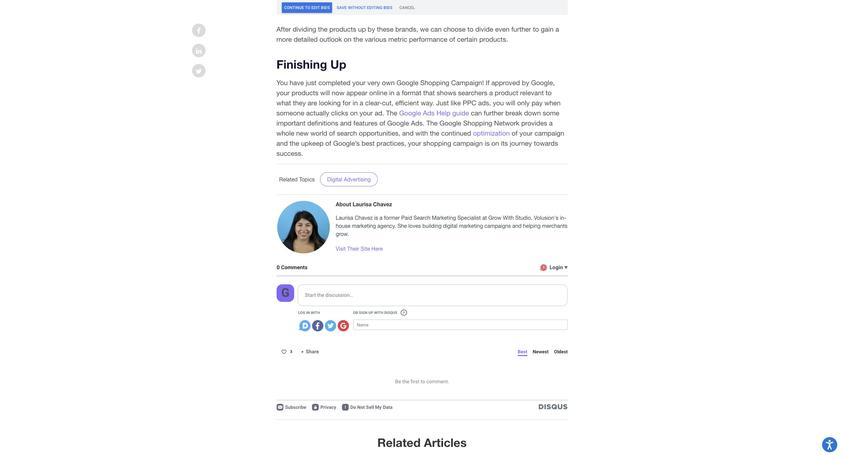 Task type: vqa. For each thing, say whether or not it's contained in the screenshot.
the twitter image
yes



Task type: describe. For each thing, give the bounding box(es) containing it.
related articles
[[377, 436, 467, 450]]

1 horizontal spatial to
[[533, 25, 539, 33]]

your up what
[[277, 89, 290, 97]]

dividing
[[293, 25, 316, 33]]

products inside you have just completed your very own google shopping campaign! if approved by google, your products will now appear online in a format that shows searchers a product relevant to what they are looking for in a clear-cut, efficient way. just like ppc ads, you will only pay when someone actually clicks on your ad. the
[[292, 89, 318, 97]]

looking
[[319, 99, 341, 107]]

google,
[[531, 79, 555, 87]]

here
[[372, 246, 383, 252]]

practices,
[[377, 140, 406, 147]]

grow
[[489, 215, 502, 221]]

site
[[361, 246, 370, 252]]

google's
[[333, 140, 360, 147]]

can inside the after dividing the products up by these brands, we can choose to divide even further to gain a more detailed outlook on the various metric performance of certain products.
[[431, 25, 442, 33]]

completed
[[318, 79, 351, 87]]

is inside laurisa chavez is a former paid search marketing specialist at grow with studio, volusion's in- house marketing agency. she loves building digital marketing campaigns and helping merchants grow.
[[374, 215, 378, 221]]

a left the format
[[396, 89, 400, 97]]

about
[[336, 201, 351, 208]]

efficient
[[395, 99, 419, 107]]

0 horizontal spatial to
[[468, 25, 474, 33]]

further inside the after dividing the products up by these brands, we can choose to divide even further to gain a more detailed outlook on the various metric performance of certain products.
[[511, 25, 531, 33]]

further inside can further break down some important definitions and features of google ads. the google shopping network provides a whole new world of search opportunities, and with the continued
[[484, 109, 504, 117]]

cut,
[[382, 99, 394, 107]]

break
[[505, 109, 522, 117]]

the down up
[[353, 35, 363, 43]]

visit their site here
[[336, 246, 383, 252]]

marketing
[[432, 215, 456, 221]]

the inside of your campaign and the upkeep of google's best practices, your shopping campaign is on its journey towards success.
[[290, 140, 299, 147]]

just
[[306, 79, 317, 87]]

finishing up
[[277, 57, 346, 71]]

of down world
[[325, 140, 331, 147]]

appear
[[346, 89, 368, 97]]

brands,
[[395, 25, 418, 33]]

former
[[384, 215, 400, 221]]

after dividing the products up by these brands, we can choose to divide even further to gain a more detailed outlook on the various metric performance of certain products.
[[277, 25, 559, 43]]

search
[[337, 129, 357, 137]]

these
[[377, 25, 394, 33]]

of up journey
[[512, 129, 518, 137]]

that
[[423, 89, 435, 97]]

have
[[290, 79, 304, 87]]

now
[[332, 89, 345, 97]]

guide
[[452, 109, 469, 117]]

products inside the after dividing the products up by these brands, we can choose to divide even further to gain a more detailed outlook on the various metric performance of certain products.
[[329, 25, 356, 33]]

divide
[[475, 25, 493, 33]]

is inside of your campaign and the upkeep of google's best practices, your shopping campaign is on its journey towards success.
[[485, 140, 490, 147]]

success.
[[277, 150, 303, 157]]

specialist
[[458, 215, 481, 221]]

certain
[[457, 35, 478, 43]]

choose
[[444, 25, 466, 33]]

are
[[308, 99, 317, 107]]

google left ads.
[[387, 119, 409, 127]]

for
[[343, 99, 351, 107]]

the inside can further break down some important definitions and features of google ads. the google shopping network provides a whole new world of search opportunities, and with the continued
[[426, 119, 438, 127]]

up
[[358, 25, 366, 33]]

google ads help guide link
[[399, 109, 469, 117]]

1 horizontal spatial in
[[389, 89, 394, 97]]

agency.
[[377, 223, 396, 229]]

and inside of your campaign and the upkeep of google's best practices, your shopping campaign is on its journey towards success.
[[277, 140, 288, 147]]

various
[[365, 35, 387, 43]]

screenshot of google shopping campaign subdivisions. image
[[277, 0, 568, 15]]

by inside you have just completed your very own google shopping campaign! if approved by google, your products will now appear online in a format that shows searchers a product relevant to what they are looking for in a clear-cut, efficient way. just like ppc ads, you will only pay when someone actually clicks on your ad. the
[[522, 79, 529, 87]]

visit
[[336, 246, 346, 252]]

you
[[277, 79, 288, 87]]

search
[[414, 215, 431, 221]]

ad.
[[375, 109, 384, 117]]

shopping inside can further break down some important definitions and features of google ads. the google shopping network provides a whole new world of search opportunities, and with the continued
[[463, 119, 492, 127]]

a inside laurisa chavez is a former paid search marketing specialist at grow with studio, volusion's in- house marketing agency. she loves building digital marketing campaigns and helping merchants grow.
[[380, 215, 383, 221]]

down
[[524, 109, 541, 117]]

online
[[369, 89, 387, 97]]

helping
[[523, 223, 541, 229]]

topics
[[299, 177, 315, 183]]

searchers
[[458, 89, 487, 97]]

loves
[[408, 223, 421, 229]]

the inside you have just completed your very own google shopping campaign! if approved by google, your products will now appear online in a format that shows searchers a product relevant to what they are looking for in a clear-cut, efficient way. just like ppc ads, you will only pay when someone actually clicks on your ad. the
[[386, 109, 397, 117]]

someone
[[277, 109, 304, 117]]

whole
[[277, 129, 294, 137]]

product
[[495, 89, 518, 97]]

your up journey
[[520, 129, 533, 137]]

with
[[503, 215, 514, 221]]

relevant
[[520, 89, 544, 97]]

can inside can further break down some important definitions and features of google ads. the google shopping network provides a whole new world of search opportunities, and with the continued
[[471, 109, 482, 117]]

products.
[[479, 35, 508, 43]]

google up continued
[[440, 119, 461, 127]]

performance
[[409, 35, 447, 43]]

1 marketing from the left
[[352, 223, 376, 229]]

and inside laurisa chavez is a former paid search marketing specialist at grow with studio, volusion's in- house marketing agency. she loves building digital marketing campaigns and helping merchants grow.
[[513, 223, 522, 229]]

help
[[437, 109, 451, 117]]

clicks
[[331, 109, 348, 117]]

digital
[[443, 223, 458, 229]]

0 vertical spatial laurisa
[[353, 201, 372, 208]]

0 vertical spatial will
[[320, 89, 330, 97]]

building
[[423, 223, 442, 229]]

digital
[[327, 177, 342, 183]]

actually
[[306, 109, 329, 117]]

a inside the after dividing the products up by these brands, we can choose to divide even further to gain a more detailed outlook on the various metric performance of certain products.
[[556, 25, 559, 33]]

at
[[482, 215, 487, 221]]

chavez inside laurisa chavez is a former paid search marketing specialist at grow with studio, volusion's in- house marketing agency. she loves building digital marketing campaigns and helping merchants grow.
[[355, 215, 373, 221]]

of right world
[[329, 129, 335, 137]]

in-
[[560, 215, 566, 221]]

digital advertising link
[[320, 173, 378, 187]]

studio,
[[515, 215, 533, 221]]

own
[[382, 79, 395, 87]]

merchants
[[542, 223, 568, 229]]

related for related topics
[[279, 177, 298, 183]]

on inside of your campaign and the upkeep of google's best practices, your shopping campaign is on its journey towards success.
[[492, 140, 499, 147]]

by inside the after dividing the products up by these brands, we can choose to divide even further to gain a more detailed outlook on the various metric performance of certain products.
[[368, 25, 375, 33]]



Task type: locate. For each thing, give the bounding box(es) containing it.
to left gain
[[533, 25, 539, 33]]

metric
[[388, 35, 407, 43]]

articles
[[424, 436, 467, 450]]

shopping inside you have just completed your very own google shopping campaign! if approved by google, your products will now appear online in a format that shows searchers a product relevant to what they are looking for in a clear-cut, efficient way. just like ppc ads, you will only pay when someone actually clicks on your ad. the
[[420, 79, 449, 87]]

1 vertical spatial can
[[471, 109, 482, 117]]

laurisa
[[353, 201, 372, 208], [336, 215, 353, 221]]

0 horizontal spatial in
[[353, 99, 358, 107]]

ads,
[[478, 99, 491, 107]]

will up looking at the top of the page
[[320, 89, 330, 97]]

you
[[493, 99, 504, 107]]

0 horizontal spatial related
[[279, 177, 298, 183]]

by
[[368, 25, 375, 33], [522, 79, 529, 87]]

1 vertical spatial is
[[374, 215, 378, 221]]

further right the even
[[511, 25, 531, 33]]

and down "studio,"
[[513, 223, 522, 229]]

grow.
[[336, 231, 349, 237]]

twitter image
[[196, 68, 202, 75]]

0 horizontal spatial will
[[320, 89, 330, 97]]

best
[[362, 140, 375, 147]]

shopping
[[420, 79, 449, 87], [463, 119, 492, 127]]

0 vertical spatial campaign
[[535, 129, 564, 137]]

pay
[[532, 99, 543, 107]]

1 horizontal spatial further
[[511, 25, 531, 33]]

campaign down continued
[[453, 140, 483, 147]]

by right up
[[368, 25, 375, 33]]

a down appear on the top of page
[[360, 99, 363, 107]]

a down the if
[[489, 89, 493, 97]]

google down efficient on the left top of the page
[[399, 109, 421, 117]]

gain
[[541, 25, 554, 33]]

and left with
[[402, 129, 414, 137]]

of inside the after dividing the products up by these brands, we can choose to divide even further to gain a more detailed outlook on the various metric performance of certain products.
[[449, 35, 455, 43]]

ads
[[423, 109, 435, 117]]

your up appear on the top of page
[[352, 79, 366, 87]]

on
[[344, 35, 352, 43], [350, 109, 358, 117], [492, 140, 499, 147]]

their
[[347, 246, 359, 252]]

the up the shopping
[[430, 129, 439, 137]]

a up agency.
[[380, 215, 383, 221]]

1 horizontal spatial by
[[522, 79, 529, 87]]

just
[[436, 99, 449, 107]]

by up relevant
[[522, 79, 529, 87]]

0 horizontal spatial by
[[368, 25, 375, 33]]

linkedin image
[[196, 48, 202, 55]]

0 vertical spatial by
[[368, 25, 375, 33]]

features
[[353, 119, 378, 127]]

after
[[277, 25, 291, 33]]

what
[[277, 99, 291, 107]]

marketing
[[352, 223, 376, 229], [459, 223, 483, 229]]

related topics
[[279, 177, 315, 183]]

1 vertical spatial by
[[522, 79, 529, 87]]

0 vertical spatial related
[[279, 177, 298, 183]]

1 vertical spatial the
[[426, 119, 438, 127]]

chavez down about laurisa chavez at left top
[[355, 215, 373, 221]]

approved
[[492, 79, 520, 87]]

to up when
[[546, 89, 552, 97]]

shopping up 'optimization' link
[[463, 119, 492, 127]]

chavez
[[373, 201, 392, 208], [355, 215, 373, 221]]

0 vertical spatial further
[[511, 25, 531, 33]]

and up search
[[340, 119, 352, 127]]

chavez up former
[[373, 201, 392, 208]]

0 vertical spatial in
[[389, 89, 394, 97]]

1 horizontal spatial the
[[426, 119, 438, 127]]

journey
[[510, 140, 532, 147]]

marketing down specialist on the top right of the page
[[459, 223, 483, 229]]

your down with
[[408, 140, 421, 147]]

1 vertical spatial campaign
[[453, 140, 483, 147]]

1 vertical spatial laurisa
[[336, 215, 353, 221]]

campaign!
[[451, 79, 484, 87]]

like
[[451, 99, 461, 107]]

house
[[336, 223, 351, 229]]

only
[[517, 99, 530, 107]]

to
[[468, 25, 474, 33], [533, 25, 539, 33], [546, 89, 552, 97]]

of down choose
[[449, 35, 455, 43]]

2 horizontal spatial to
[[546, 89, 552, 97]]

0 horizontal spatial can
[[431, 25, 442, 33]]

0 horizontal spatial campaign
[[453, 140, 483, 147]]

1 horizontal spatial related
[[377, 436, 421, 450]]

optimization
[[473, 129, 510, 137]]

outlook
[[320, 35, 342, 43]]

up
[[330, 57, 346, 71]]

1 vertical spatial on
[[350, 109, 358, 117]]

definitions
[[307, 119, 338, 127]]

ppc
[[463, 99, 476, 107]]

0 vertical spatial the
[[386, 109, 397, 117]]

google up the format
[[397, 79, 418, 87]]

1 vertical spatial further
[[484, 109, 504, 117]]

the up success. on the top
[[290, 140, 299, 147]]

the inside can further break down some important definitions and features of google ads. the google shopping network provides a whole new world of search opportunities, and with the continued
[[430, 129, 439, 137]]

2 marketing from the left
[[459, 223, 483, 229]]

clear-
[[365, 99, 382, 107]]

laurisa up house
[[336, 215, 353, 221]]

0 horizontal spatial products
[[292, 89, 318, 97]]

new
[[296, 129, 309, 137]]

will
[[320, 89, 330, 97], [506, 99, 515, 107]]

1 vertical spatial shopping
[[463, 119, 492, 127]]

even
[[495, 25, 510, 33]]

shopping
[[423, 140, 451, 147]]

2 vertical spatial on
[[492, 140, 499, 147]]

laurisa chavez is a former paid search marketing specialist at grow with studio, volusion's in- house marketing agency. she loves building digital marketing campaigns and helping merchants grow.
[[336, 215, 568, 237]]

can down ppc
[[471, 109, 482, 117]]

campaign
[[535, 129, 564, 137], [453, 140, 483, 147]]

more
[[277, 35, 292, 43]]

1 horizontal spatial is
[[485, 140, 490, 147]]

of up opportunities,
[[380, 119, 385, 127]]

products up they at left
[[292, 89, 318, 97]]

open accessibe: accessibility options, statement and help image
[[826, 440, 834, 450]]

related for related articles
[[377, 436, 421, 450]]

in right for
[[353, 99, 358, 107]]

is down 'optimization' link
[[485, 140, 490, 147]]

of your campaign and the upkeep of google's best practices, your shopping campaign is on its journey towards success.
[[277, 129, 564, 157]]

marketing right house
[[352, 223, 376, 229]]

very
[[368, 79, 380, 87]]

1 horizontal spatial will
[[506, 99, 515, 107]]

some
[[543, 109, 559, 117]]

1 horizontal spatial chavez
[[373, 201, 392, 208]]

important
[[277, 119, 305, 127]]

0 vertical spatial on
[[344, 35, 352, 43]]

campaign up towards
[[535, 129, 564, 137]]

opportunities,
[[359, 129, 400, 137]]

your up 'features'
[[360, 109, 373, 117]]

they
[[293, 99, 306, 107]]

0 horizontal spatial is
[[374, 215, 378, 221]]

you have just completed your very own google shopping campaign! if approved by google, your products will now appear online in a format that shows searchers a product relevant to what they are looking for in a clear-cut, efficient way. just like ppc ads, you will only pay when someone actually clicks on your ad. the
[[277, 79, 561, 117]]

shows
[[437, 89, 456, 97]]

we
[[420, 25, 429, 33]]

its
[[501, 140, 508, 147]]

shopping up the that on the right of the page
[[420, 79, 449, 87]]

finishing
[[277, 57, 327, 71]]

the
[[318, 25, 328, 33], [353, 35, 363, 43], [430, 129, 439, 137], [290, 140, 299, 147]]

on down for
[[350, 109, 358, 117]]

0 vertical spatial shopping
[[420, 79, 449, 87]]

can further break down some important definitions and features of google ads. the google shopping network provides a whole new world of search opportunities, and with the continued
[[277, 109, 559, 137]]

on inside the after dividing the products up by these brands, we can choose to divide even further to gain a more detailed outlook on the various metric performance of certain products.
[[344, 35, 352, 43]]

is up agency.
[[374, 215, 378, 221]]

1 vertical spatial in
[[353, 99, 358, 107]]

1 horizontal spatial campaign
[[535, 129, 564, 137]]

a down some
[[549, 119, 553, 127]]

1 horizontal spatial can
[[471, 109, 482, 117]]

in down own
[[389, 89, 394, 97]]

on inside you have just completed your very own google shopping campaign! if approved by google, your products will now appear online in a format that shows searchers a product relevant to what they are looking for in a clear-cut, efficient way. just like ppc ads, you will only pay when someone actually clicks on your ad. the
[[350, 109, 358, 117]]

about laurisa chavez
[[336, 201, 392, 208]]

continued
[[441, 129, 471, 137]]

on left the its
[[492, 140, 499, 147]]

0 horizontal spatial chavez
[[355, 215, 373, 221]]

the down cut,
[[386, 109, 397, 117]]

google inside you have just completed your very own google shopping campaign! if approved by google, your products will now appear online in a format that shows searchers a product relevant to what they are looking for in a clear-cut, efficient way. just like ppc ads, you will only pay when someone actually clicks on your ad. the
[[397, 79, 418, 87]]

1 vertical spatial related
[[377, 436, 421, 450]]

0 horizontal spatial marketing
[[352, 223, 376, 229]]

and down whole
[[277, 140, 288, 147]]

volusion's
[[534, 215, 559, 221]]

with
[[416, 129, 428, 137]]

if
[[486, 79, 490, 87]]

google ads help guide
[[399, 109, 469, 117]]

0 vertical spatial chavez
[[373, 201, 392, 208]]

0 vertical spatial can
[[431, 25, 442, 33]]

she
[[398, 223, 407, 229]]

0 vertical spatial products
[[329, 25, 356, 33]]

world
[[311, 129, 327, 137]]

1 horizontal spatial products
[[329, 25, 356, 33]]

upkeep
[[301, 140, 324, 147]]

to up certain
[[468, 25, 474, 33]]

the
[[386, 109, 397, 117], [426, 119, 438, 127]]

0 vertical spatial is
[[485, 140, 490, 147]]

0 horizontal spatial shopping
[[420, 79, 449, 87]]

1 vertical spatial products
[[292, 89, 318, 97]]

facebook image
[[197, 28, 201, 34]]

1 horizontal spatial marketing
[[459, 223, 483, 229]]

laurisa right 'about'
[[353, 201, 372, 208]]

1 vertical spatial chavez
[[355, 215, 373, 221]]

the down the google ads help guide
[[426, 119, 438, 127]]

advertising
[[344, 177, 371, 183]]

0 horizontal spatial further
[[484, 109, 504, 117]]

provides
[[521, 119, 547, 127]]

in
[[389, 89, 394, 97], [353, 99, 358, 107]]

1 vertical spatial will
[[506, 99, 515, 107]]

further down you
[[484, 109, 504, 117]]

ads.
[[411, 119, 425, 127]]

0 horizontal spatial the
[[386, 109, 397, 117]]

1 horizontal spatial shopping
[[463, 119, 492, 127]]

a right gain
[[556, 25, 559, 33]]

products
[[329, 25, 356, 33], [292, 89, 318, 97]]

laurisa inside laurisa chavez is a former paid search marketing specialist at grow with studio, volusion's in- house marketing agency. she loves building digital marketing campaigns and helping merchants grow.
[[336, 215, 353, 221]]

a inside can further break down some important definitions and features of google ads. the google shopping network provides a whole new world of search opportunities, and with the continued
[[549, 119, 553, 127]]

products up outlook
[[329, 25, 356, 33]]

way.
[[421, 99, 434, 107]]

towards
[[534, 140, 558, 147]]

to inside you have just completed your very own google shopping campaign! if approved by google, your products will now appear online in a format that shows searchers a product relevant to what they are looking for in a clear-cut, efficient way. just like ppc ads, you will only pay when someone actually clicks on your ad. the
[[546, 89, 552, 97]]

will up "break"
[[506, 99, 515, 107]]

can right we
[[431, 25, 442, 33]]

the up outlook
[[318, 25, 328, 33]]

further
[[511, 25, 531, 33], [484, 109, 504, 117]]

on right outlook
[[344, 35, 352, 43]]



